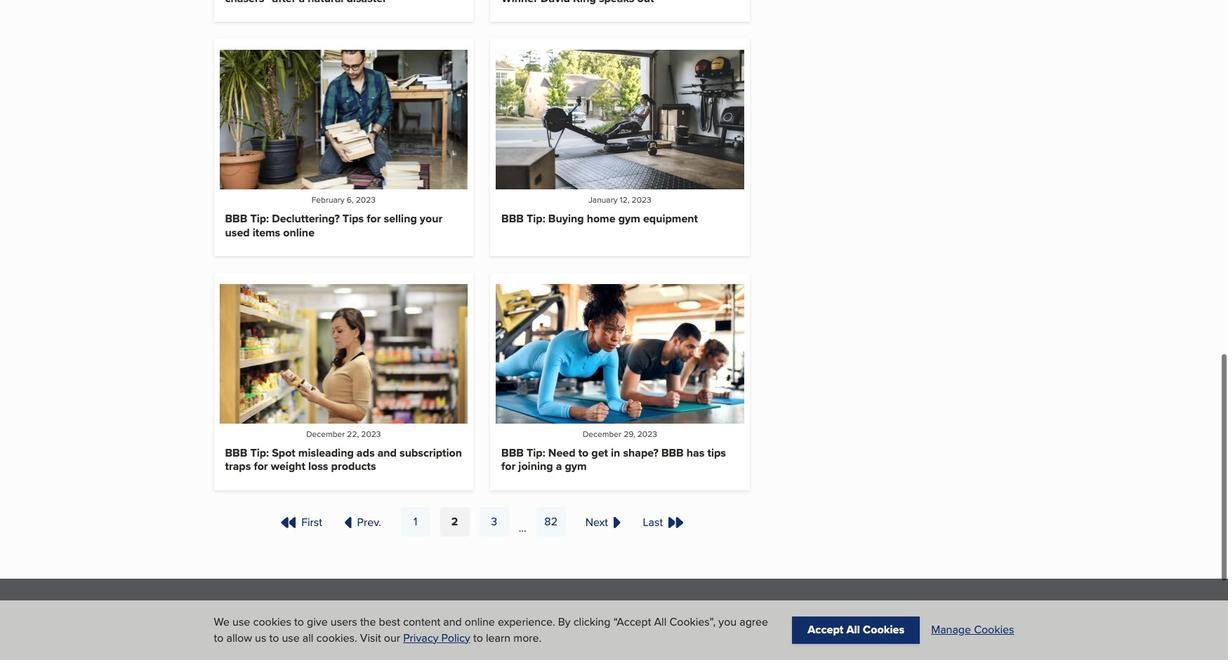 Task type: locate. For each thing, give the bounding box(es) containing it.
2023 right 29,
[[637, 428, 657, 440]]

tip: left the spot
[[250, 445, 269, 461]]

bbb inside bbb tip: decluttering? tips for selling your used items online
[[225, 211, 247, 227]]

ads
[[357, 445, 375, 461]]

loss
[[308, 459, 328, 475]]

december up misleading
[[306, 428, 345, 440]]

1 link
[[400, 507, 430, 537]]

a inside language translation information search for a business
[[394, 641, 400, 657]]

bbb left buying
[[501, 211, 524, 227]]

all inside 'we use cookies to give users the best content and online experience. by clicking "accept all cookies", you agree to allow us to use all cookies. visit our'
[[654, 615, 667, 631]]

0 horizontal spatial business
[[403, 641, 447, 657]]

bbb tip: buying home gym equipment link
[[501, 211, 698, 227]]

bbb inside bbb tip: spot misleading ads and subscription traps for weight loss products
[[225, 445, 247, 461]]

2 cookies from the left
[[974, 622, 1014, 639]]

bbb left the spot
[[225, 445, 247, 461]]

privacy policy link
[[403, 630, 470, 647]]

1 vertical spatial online
[[465, 615, 495, 631]]

0 horizontal spatial online
[[283, 224, 315, 241]]

and right the content
[[443, 615, 462, 631]]

bbb for bbb tip: need to get in shape? bbb has tips for joining a gym
[[501, 445, 524, 461]]

1 horizontal spatial for
[[571, 603, 588, 619]]

woman shopping for supplements image
[[219, 284, 468, 424]]

to left give
[[294, 615, 304, 631]]

0 horizontal spatial and
[[378, 445, 397, 461]]

mission & vision directory of local bbbs
[[801, 628, 917, 657]]

for right traps
[[254, 459, 268, 475]]

for inside bbb tip: need to get in shape? bbb has tips for joining a gym
[[501, 459, 516, 475]]

first link
[[278, 514, 325, 530]]

0 vertical spatial and
[[378, 445, 397, 461]]

1 horizontal spatial gym
[[618, 211, 640, 227]]

all inside accept all cookies button
[[847, 622, 860, 639]]

the
[[360, 615, 376, 631]]

1 vertical spatial a
[[394, 641, 400, 657]]

for right by
[[571, 603, 588, 619]]

a right joining
[[556, 459, 562, 475]]

use left 'all'
[[282, 630, 300, 647]]

use
[[233, 615, 250, 631], [282, 630, 300, 647]]

use right the we
[[233, 615, 250, 631]]

for for for consumers
[[341, 603, 358, 619]]

next link
[[582, 514, 623, 530]]

2023 right 12,
[[632, 194, 651, 206]]

vision
[[851, 628, 882, 644]]

bbb left need
[[501, 445, 524, 461]]

1 horizontal spatial and
[[443, 615, 462, 631]]

tip: for decluttering?
[[250, 211, 269, 227]]

tip: left buying
[[527, 211, 545, 227]]

bbb tip: spot misleading ads and subscription traps for weight loss products
[[225, 445, 462, 475]]

pagination element
[[214, 507, 750, 537]]

1 vertical spatial gym
[[565, 459, 587, 475]]

for businesses
[[571, 603, 648, 619]]

and right the ads
[[378, 445, 397, 461]]

gym down 12,
[[618, 211, 640, 227]]

tip:
[[250, 211, 269, 227], [527, 211, 545, 227], [250, 445, 269, 461], [527, 445, 545, 461]]

for businesses link
[[571, 603, 648, 619]]

0 vertical spatial a
[[556, 459, 562, 475]]

bbb tip: spot misleading ads and subscription traps for weight loss products link
[[225, 445, 462, 475]]

content
[[403, 615, 440, 631]]

82 link
[[536, 507, 565, 537]]

tips
[[343, 211, 364, 227]]

0 horizontal spatial for
[[341, 603, 358, 619]]

3 link
[[479, 507, 509, 537]]

spot
[[272, 445, 295, 461]]

a left privacy
[[394, 641, 400, 657]]

cookies right manage
[[974, 622, 1014, 639]]

gym left get
[[565, 459, 587, 475]]

online inside bbb tip: decluttering? tips for selling your used items online
[[283, 224, 315, 241]]

2 december from the left
[[583, 428, 622, 440]]

tip: for buying
[[527, 211, 545, 227]]

tip: inside bbb tip: spot misleading ads and subscription traps for weight loss products
[[250, 445, 269, 461]]

learn
[[486, 630, 511, 647]]

0 horizontal spatial all
[[654, 615, 667, 631]]

2023 for in
[[637, 428, 657, 440]]

1 horizontal spatial all
[[847, 622, 860, 639]]

bbb
[[225, 211, 247, 227], [501, 211, 524, 227], [225, 445, 247, 461], [501, 445, 524, 461], [661, 445, 684, 461]]

0 vertical spatial gym
[[618, 211, 640, 227]]

2 link
[[440, 507, 469, 537]]

1 horizontal spatial search
[[571, 628, 605, 644]]

2023 right 22,
[[361, 428, 381, 440]]

2023 for and
[[361, 428, 381, 440]]

search for a business link
[[341, 641, 447, 657]]

0 horizontal spatial search
[[341, 641, 375, 657]]

december up get
[[583, 428, 622, 440]]

1 horizontal spatial online
[[465, 615, 495, 631]]

0 horizontal spatial cookies
[[863, 622, 905, 639]]

1 vertical spatial and
[[443, 615, 462, 631]]

tip: left need
[[527, 445, 545, 461]]

tip: inside bbb tip: need to get in shape? bbb has tips for joining a gym
[[527, 445, 545, 461]]

a inside bbb tip: need to get in shape? bbb has tips for joining a gym
[[556, 459, 562, 475]]

first
[[301, 514, 322, 530]]

tip: right used
[[250, 211, 269, 227]]

last link
[[640, 514, 686, 530]]

2 for from the left
[[571, 603, 588, 619]]

a
[[556, 459, 562, 475], [394, 641, 400, 657]]

to left learn
[[473, 630, 483, 647]]

cookies
[[253, 615, 291, 631]]

bbb left items
[[225, 211, 247, 227]]

gym
[[618, 211, 640, 227], [565, 459, 587, 475]]

for right "tips"
[[367, 211, 381, 227]]

cookies up local
[[863, 622, 905, 639]]

equipment
[[643, 211, 698, 227]]

for left the on the left of the page
[[341, 603, 358, 619]]

0 horizontal spatial gym
[[565, 459, 587, 475]]

for down best
[[378, 641, 391, 657]]

tips
[[708, 445, 726, 461]]

tip: inside bbb tip: decluttering? tips for selling your used items online
[[250, 211, 269, 227]]

december 29, 2023
[[583, 428, 657, 440]]

businesses
[[591, 603, 648, 619]]

business inside language translation information search for a business
[[403, 641, 447, 657]]

0 horizontal spatial a
[[394, 641, 400, 657]]

for for for businesses
[[571, 603, 588, 619]]

1 december from the left
[[306, 428, 345, 440]]

search right by
[[571, 628, 605, 644]]

for inside bbb tip: decluttering? tips for selling your used items online
[[367, 211, 381, 227]]

for left joining
[[501, 459, 516, 475]]

prev.
[[357, 514, 381, 530]]

december
[[306, 428, 345, 440], [583, 428, 622, 440]]

0 vertical spatial online
[[283, 224, 315, 241]]

next
[[585, 514, 608, 530]]

1 horizontal spatial a
[[556, 459, 562, 475]]

cookies
[[863, 622, 905, 639], [974, 622, 1014, 639]]

need
[[548, 445, 576, 461]]

1 horizontal spatial cookies
[[974, 622, 1014, 639]]

and
[[378, 445, 397, 461], [443, 615, 462, 631]]

to left get
[[578, 445, 589, 461]]

1 horizontal spatial december
[[583, 428, 622, 440]]

privacy
[[403, 630, 439, 647]]

bbb image
[[214, 604, 274, 661]]

buying
[[548, 211, 584, 227]]

1 for from the left
[[341, 603, 358, 619]]

you
[[719, 615, 737, 631]]

privacy policy to learn more.
[[403, 630, 542, 647]]

about
[[801, 603, 832, 619]]

bbb tip: decluttering? tips for selling your used items online link
[[225, 211, 443, 241]]

december for misleading
[[306, 428, 345, 440]]

for
[[367, 211, 381, 227], [254, 459, 268, 475], [501, 459, 516, 475], [378, 641, 391, 657]]

0 horizontal spatial december
[[306, 428, 345, 440]]

last
[[643, 514, 663, 530]]

best
[[379, 615, 400, 631]]

2023 right 6,
[[356, 194, 376, 206]]

6,
[[347, 194, 354, 206]]

12,
[[620, 194, 630, 206]]

2023
[[356, 194, 376, 206], [632, 194, 651, 206], [361, 428, 381, 440], [637, 428, 657, 440]]

online
[[283, 224, 315, 241], [465, 615, 495, 631]]

business
[[608, 628, 652, 644], [403, 641, 447, 657]]

search down the on the left of the page
[[341, 641, 375, 657]]

prev. link
[[342, 514, 384, 530]]

&
[[841, 628, 848, 644]]



Task type: vqa. For each thing, say whether or not it's contained in the screenshot.
Cookies",
yes



Task type: describe. For each thing, give the bounding box(es) containing it.
traps
[[225, 459, 251, 475]]

products
[[331, 459, 376, 475]]

bbbs
[[890, 641, 917, 657]]

and inside 'we use cookies to give users the best content and online experience. by clicking "accept all cookies", you agree to allow us to use all cookies. visit our'
[[443, 615, 462, 631]]

agree
[[740, 615, 768, 631]]

about bbb®
[[801, 603, 863, 619]]

has
[[687, 445, 705, 461]]

more.
[[514, 630, 542, 647]]

tip: for spot
[[250, 445, 269, 461]]

manage cookies button
[[931, 622, 1014, 639]]

december 22, 2023
[[306, 428, 381, 440]]

mission
[[801, 628, 838, 644]]

clicking
[[574, 615, 611, 631]]

language
[[341, 628, 390, 644]]

1
[[413, 514, 417, 530]]

joining
[[519, 459, 553, 475]]

subscription
[[400, 445, 462, 461]]

1 cookies from the left
[[863, 622, 905, 639]]

82
[[544, 514, 557, 530]]

consumers
[[361, 603, 418, 619]]

used
[[225, 224, 250, 241]]

directory of local bbbs link
[[801, 641, 917, 657]]

language translation information search for a business
[[341, 628, 505, 657]]

tip: for need
[[527, 445, 545, 461]]

items
[[253, 224, 280, 241]]

december for to
[[583, 428, 622, 440]]

bbb tip: buying home gym equipment
[[501, 211, 698, 227]]

all
[[303, 630, 314, 647]]

bbb tip: need to get in shape? bbb has tips for joining a gym link
[[501, 445, 726, 475]]

29,
[[624, 428, 635, 440]]

allow
[[226, 630, 252, 647]]

bbb tip: decluttering? tips for selling your used items online
[[225, 211, 443, 241]]

decluttering?
[[272, 211, 340, 227]]

directory
[[801, 641, 846, 657]]

we
[[214, 615, 230, 631]]

bbb for bbb tip: decluttering? tips for selling your used items online
[[225, 211, 247, 227]]

search business profiles
[[571, 628, 692, 644]]

january
[[589, 194, 618, 206]]

february
[[312, 194, 345, 206]]

bbb®
[[835, 603, 863, 619]]

man cleaning out books image
[[219, 50, 468, 190]]

cookies",
[[670, 615, 716, 631]]

by
[[558, 615, 571, 631]]

2023 for selling
[[356, 194, 376, 206]]

profiles
[[655, 628, 692, 644]]

search inside language translation information search for a business
[[341, 641, 375, 657]]

january 12, 2023
[[589, 194, 651, 206]]

gym inside bbb tip: need to get in shape? bbb has tips for joining a gym
[[565, 459, 587, 475]]

"accept
[[614, 615, 651, 631]]

accept all cookies
[[808, 622, 905, 639]]

of
[[849, 641, 859, 657]]

slim women african american and caucasian ethnicity and muscular man in sportswear doing plank exercise on rubber mat in gym club. the concept of sports and recreation. image
[[496, 284, 744, 424]]

experience.
[[498, 615, 555, 631]]

home
[[587, 211, 616, 227]]

2
[[451, 514, 458, 530]]

bbb left "has"
[[661, 445, 684, 461]]

language translation information link
[[341, 628, 505, 644]]

cookies.
[[316, 630, 357, 647]]

online inside 'we use cookies to give users the best content and online experience. by clicking "accept all cookies", you agree to allow us to use all cookies. visit our'
[[465, 615, 495, 631]]

february 6, 2023
[[312, 194, 376, 206]]

for inside language translation information search for a business
[[378, 641, 391, 657]]

manage
[[931, 622, 971, 639]]

0 horizontal spatial use
[[233, 615, 250, 631]]

policy
[[441, 630, 470, 647]]

our
[[384, 630, 400, 647]]

1 horizontal spatial business
[[608, 628, 652, 644]]

and inside bbb tip: spot misleading ads and subscription traps for weight loss products
[[378, 445, 397, 461]]

for consumers link
[[341, 603, 418, 619]]

for inside bbb tip: spot misleading ads and subscription traps for weight loss products
[[254, 459, 268, 475]]

bbb for bbb tip: spot misleading ads and subscription traps for weight loss products
[[225, 445, 247, 461]]

misleading
[[298, 445, 354, 461]]

22,
[[347, 428, 359, 440]]

us
[[255, 630, 266, 647]]

give
[[307, 615, 328, 631]]

translation
[[393, 628, 446, 644]]

selling
[[384, 211, 417, 227]]

information
[[449, 628, 505, 644]]

bbb for bbb tip: buying home gym equipment
[[501, 211, 524, 227]]

to right us
[[269, 630, 279, 647]]

users
[[331, 615, 357, 631]]

accept all cookies button
[[792, 618, 920, 645]]

3
[[491, 514, 497, 530]]

your
[[420, 211, 443, 227]]

in
[[611, 445, 620, 461]]

weight
[[271, 459, 305, 475]]

search business profiles link
[[571, 628, 692, 644]]

to inside bbb tip: need to get in shape? bbb has tips for joining a gym
[[578, 445, 589, 461]]

2023 for equipment
[[632, 194, 651, 206]]

...
[[518, 520, 526, 536]]

to left allow
[[214, 630, 224, 647]]

1 horizontal spatial use
[[282, 630, 300, 647]]

local
[[861, 641, 887, 657]]

visit
[[360, 630, 381, 647]]

accept
[[808, 622, 844, 639]]

for consumers
[[341, 603, 418, 619]]



